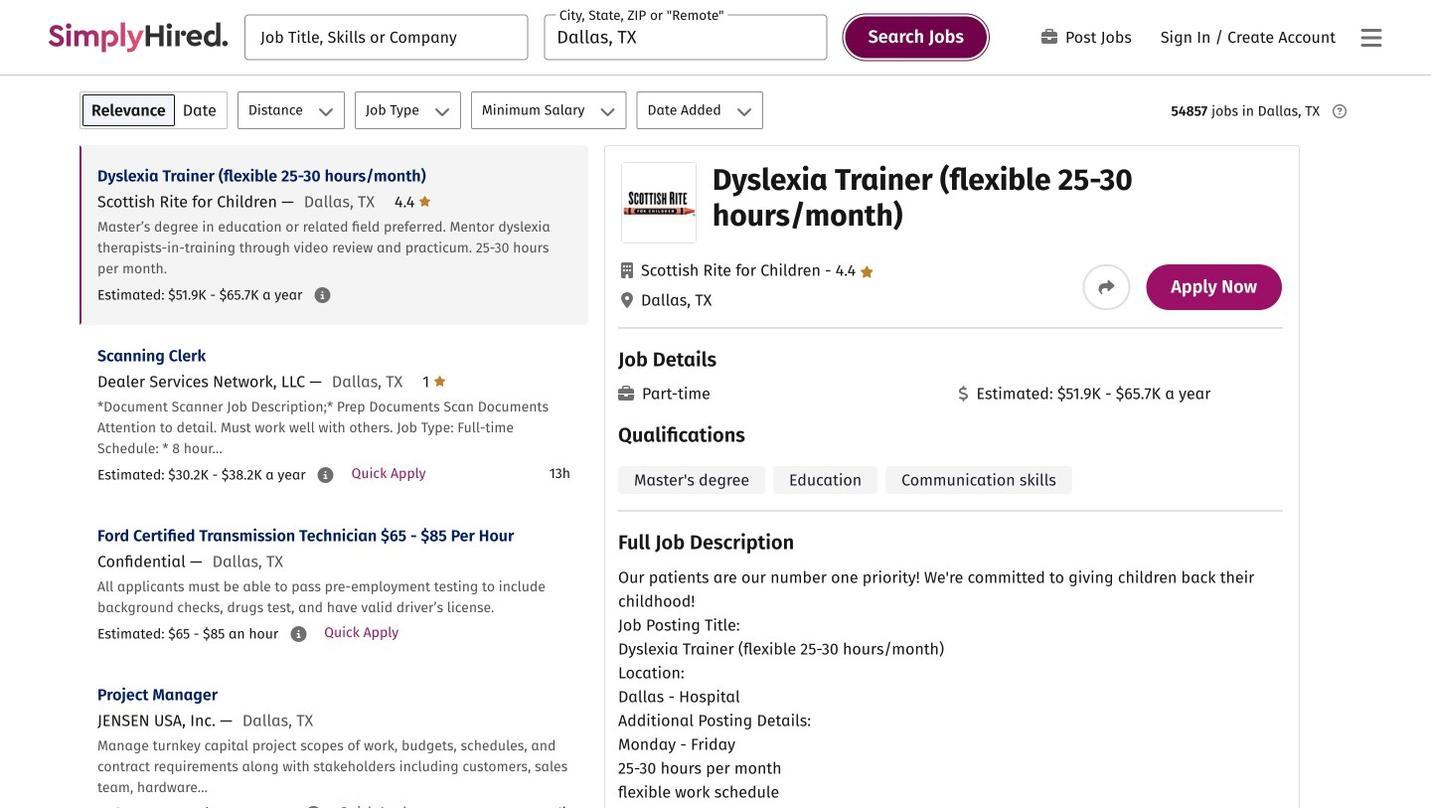 Task type: locate. For each thing, give the bounding box(es) containing it.
None text field
[[245, 14, 528, 60], [544, 14, 828, 60], [245, 14, 528, 60], [544, 14, 828, 60]]

star image
[[419, 193, 431, 209], [860, 266, 874, 278]]

None field
[[245, 14, 528, 60], [544, 14, 828, 60], [245, 14, 528, 60], [544, 14, 828, 60]]

0 horizontal spatial 4.4 out of 5 stars element
[[395, 192, 431, 211]]

1 horizontal spatial 4.4 out of 5 stars element
[[821, 261, 874, 280]]

0 vertical spatial job salary disclaimer image
[[318, 467, 334, 483]]

0 vertical spatial 4.4 out of 5 stars element
[[395, 192, 431, 211]]

1 vertical spatial job salary disclaimer image
[[291, 626, 306, 642]]

1 out of 5 stars element
[[423, 372, 446, 391]]

dollar sign image
[[959, 386, 969, 402]]

sponsored jobs disclaimer image
[[1333, 104, 1347, 118]]

1 vertical spatial star image
[[860, 266, 874, 278]]

star image for leftmost "4.4 out of 5 stars" element
[[419, 193, 431, 209]]

4.4 out of 5 stars element
[[395, 192, 431, 211], [821, 261, 874, 280]]

job salary disclaimer image
[[318, 467, 334, 483], [291, 626, 306, 642], [306, 806, 321, 808]]

0 vertical spatial star image
[[419, 193, 431, 209]]

main menu image
[[1361, 26, 1382, 50]]

briefcase image
[[1042, 29, 1058, 45]]

list
[[80, 145, 588, 808]]

1 vertical spatial 4.4 out of 5 stars element
[[821, 261, 874, 280]]

1 horizontal spatial star image
[[860, 266, 874, 278]]

2 vertical spatial job salary disclaimer image
[[306, 806, 321, 808]]

dyslexia trainer (flexible 25-30 hours/month) element
[[604, 145, 1300, 808]]

location dot image
[[621, 292, 633, 308]]

0 horizontal spatial star image
[[419, 193, 431, 209]]

job salary disclaimer image
[[315, 287, 330, 303]]



Task type: describe. For each thing, give the bounding box(es) containing it.
company logo for scottish rite for children image
[[622, 163, 696, 243]]

star image for "4.4 out of 5 stars" element inside the dyslexia trainer (flexible 25-30 hours/month) element
[[860, 266, 874, 278]]

4.4 out of 5 stars element inside the dyslexia trainer (flexible 25-30 hours/month) element
[[821, 261, 874, 280]]

briefcase image
[[618, 386, 634, 402]]

share this job image
[[1099, 279, 1115, 295]]

building image
[[621, 262, 633, 278]]

star image
[[434, 373, 446, 389]]

simplyhired logo image
[[48, 22, 229, 52]]



Task type: vqa. For each thing, say whether or not it's contained in the screenshot.
Share this job icon
yes



